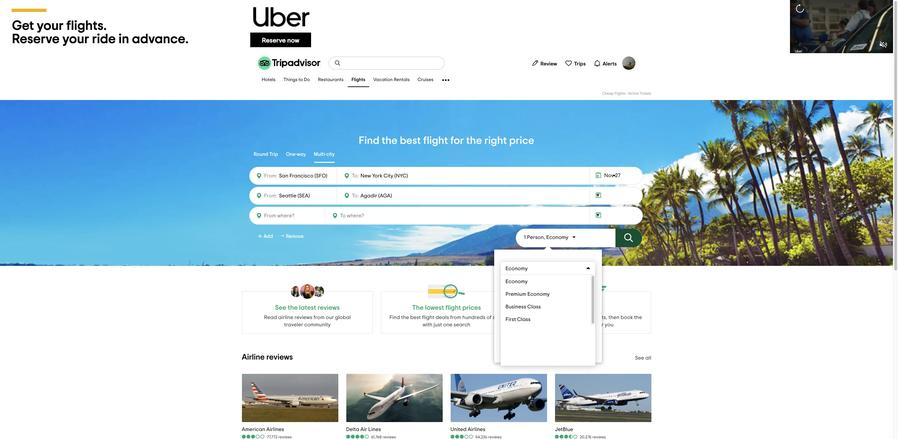 Task type: describe. For each thing, give the bounding box(es) containing it.
from: for topmost from where? text box
[[264, 193, 278, 199]]

seniors
[[506, 308, 523, 313]]

+
[[258, 232, 262, 241]]

best for deals
[[410, 315, 421, 320]]

see for see the latest reviews
[[275, 305, 287, 311]]

jetblue link
[[555, 426, 606, 433]]

rentals
[[394, 78, 410, 82]]

1 vertical spatial airline
[[242, 354, 265, 362]]

one search
[[444, 322, 471, 328]]

vacation rentals
[[374, 78, 410, 82]]

american airlines
[[242, 427, 284, 432]]

review
[[541, 61, 557, 66]]

one
[[558, 322, 567, 328]]

latest
[[299, 305, 316, 311]]

person
[[527, 235, 544, 240]]

for
[[451, 135, 464, 146]]

things
[[284, 78, 298, 82]]

one-way
[[286, 152, 306, 157]]

from: for from where? text field
[[264, 173, 278, 179]]

adult
[[504, 294, 517, 299]]

children
[[506, 322, 525, 327]]

flight for for
[[423, 135, 448, 146]]

airlines for united airlines
[[468, 427, 486, 432]]

to: for topmost from where? text box
[[352, 193, 359, 199]]

alerts
[[603, 61, 617, 66]]

american airlines link
[[242, 426, 292, 433]]

the inside 'use flyscore to compare flights, then book the one that is right for you'
[[635, 315, 642, 320]]

class for first class
[[518, 317, 531, 322]]

0 vertical spatial -
[[627, 92, 628, 95]]

best for for
[[400, 135, 421, 146]]

airline reviews
[[242, 354, 293, 362]]

cheap
[[603, 92, 614, 95]]

(18-
[[518, 294, 526, 299]]

things to do link
[[280, 73, 314, 87]]

vacation rentals link
[[370, 73, 414, 87]]

advertisement region
[[0, 0, 894, 53]]

profile picture image
[[622, 57, 636, 70]]

way
[[297, 152, 306, 157]]

one-
[[286, 152, 297, 157]]

all
[[646, 356, 652, 361]]

to: for from where? text field
[[352, 173, 359, 179]]

united airlines
[[451, 427, 486, 432]]

jetblue
[[555, 427, 574, 432]]

trips link
[[563, 57, 589, 70]]

business class
[[506, 304, 541, 310]]

flyscore inside 'use flyscore to compare flights, then book the one that is right for you'
[[540, 315, 561, 320]]

price
[[510, 135, 535, 146]]

0 for 0 children (0-17)
[[501, 322, 505, 327]]

sites
[[493, 315, 504, 320]]

hotels
[[262, 78, 276, 82]]

64)
[[526, 294, 534, 299]]

hotels link
[[258, 73, 280, 87]]

0 children (0-17)
[[501, 322, 539, 327]]

the for find the best flight for the right price
[[382, 135, 398, 146]]

deals
[[436, 315, 449, 320]]

1 horizontal spatial flyscore
[[573, 305, 599, 311]]

1 vertical spatial -
[[281, 231, 285, 241]]

nov
[[605, 173, 614, 178]]

delta air lines link
[[346, 426, 396, 433]]

vacation
[[374, 78, 393, 82]]

use flyscore to compare flights, then book the one that is right for you
[[530, 315, 642, 328]]

alerts link
[[591, 57, 620, 70]]

tickets
[[640, 92, 652, 95]]

to inside 'use flyscore to compare flights, then book the one that is right for you'
[[562, 315, 567, 320]]

round trip
[[254, 152, 278, 157]]

4 of 5 bubbles image
[[346, 435, 370, 439]]

1 person , economy
[[524, 235, 569, 240]]

for you
[[597, 322, 614, 328]]

0 seniors (65+)
[[501, 308, 536, 313]]

read
[[264, 315, 277, 320]]

restaurants
[[318, 78, 344, 82]]

- remove
[[281, 231, 304, 241]]

restaurants link
[[314, 73, 348, 87]]

the lowest flight prices
[[412, 305, 481, 311]]

delta air lines
[[346, 427, 381, 432]]

compare
[[568, 315, 590, 320]]

find for find the best flight deals from hundreds of sites with just one search
[[390, 315, 400, 320]]

american
[[242, 427, 265, 432]]

1 vertical spatial flights
[[615, 92, 626, 95]]

our
[[326, 315, 334, 320]]

united
[[451, 427, 467, 432]]

first class
[[506, 317, 531, 322]]

traveler community
[[284, 322, 331, 328]]

1 for 1 person , economy
[[524, 235, 526, 240]]

see the latest reviews
[[275, 305, 340, 311]]

flight for deals
[[422, 315, 435, 320]]

flight prices
[[446, 305, 481, 311]]

2 vertical spatial reviews
[[267, 354, 293, 362]]

3.5 of 5 bubbles image
[[555, 435, 579, 439]]



Task type: vqa. For each thing, say whether or not it's contained in the screenshot.
Save to a trip image
no



Task type: locate. For each thing, give the bounding box(es) containing it.
1 adult (18-64)
[[501, 294, 534, 299]]

0
[[501, 308, 505, 313], [501, 322, 505, 327]]

0 vertical spatial right
[[485, 135, 507, 146]]

is
[[580, 322, 583, 328]]

delta
[[346, 427, 359, 432]]

that
[[569, 322, 579, 328]]

do
[[304, 78, 310, 82]]

3 of 5 bubbles image for american
[[242, 435, 265, 439]]

1 to: from the top
[[352, 173, 359, 179]]

1 horizontal spatial from
[[450, 315, 461, 320]]

2 airlines from the left
[[468, 427, 486, 432]]

flyscore up compare
[[573, 305, 599, 311]]

2 from from the left
[[450, 315, 461, 320]]

the
[[412, 305, 424, 311]]

To where? text field
[[359, 192, 420, 200]]

cruises link
[[414, 73, 438, 87]]

right left price
[[485, 135, 507, 146]]

premium economy
[[506, 292, 550, 297]]

1 from from the left
[[314, 315, 325, 320]]

nov 27
[[605, 173, 621, 178]]

multi-
[[314, 152, 327, 157]]

0 vertical spatial reviews
[[318, 305, 340, 311]]

1 vertical spatial from where? text field
[[263, 211, 321, 221]]

0 vertical spatial to
[[299, 78, 303, 82]]

the
[[382, 135, 398, 146], [466, 135, 482, 146], [288, 305, 298, 311], [401, 315, 409, 320], [635, 315, 642, 320]]

(0-
[[526, 322, 533, 327]]

1 vertical spatial right
[[585, 322, 596, 328]]

from left the our
[[314, 315, 325, 320]]

0 vertical spatial find
[[359, 135, 380, 146]]

city
[[327, 152, 335, 157]]

2 0 from the top
[[501, 322, 505, 327]]

1 vertical spatial best
[[410, 315, 421, 320]]

1 vertical spatial flyscore
[[540, 315, 561, 320]]

1 3 of 5 bubbles image from the left
[[242, 435, 265, 439]]

1 horizontal spatial flights
[[615, 92, 626, 95]]

1 horizontal spatial see
[[635, 356, 645, 361]]

flight left for on the right of the page
[[423, 135, 448, 146]]

from where? text field down from where? text field
[[278, 191, 333, 201]]

0 horizontal spatial right
[[485, 135, 507, 146]]

round
[[254, 152, 268, 157]]

0 up sites
[[501, 308, 505, 313]]

3 of 5 bubbles image down united
[[451, 435, 474, 439]]

class for business class
[[528, 304, 541, 310]]

- left tickets
[[627, 92, 628, 95]]

from where? text field up - remove
[[263, 211, 321, 221]]

from:
[[264, 173, 278, 179], [264, 193, 278, 199]]

lines
[[369, 427, 381, 432]]

hundreds
[[463, 315, 486, 320]]

close
[[582, 350, 596, 356]]

right inside 'use flyscore to compare flights, then book the one that is right for you'
[[585, 322, 596, 328]]

reviews inside read airline reviews from our global traveler community
[[295, 315, 313, 320]]

1 vertical spatial to
[[562, 315, 567, 320]]

airline
[[278, 315, 294, 320]]

3 of 5 bubbles image for united
[[451, 435, 474, 439]]

27
[[615, 173, 621, 178]]

just
[[434, 322, 442, 328]]

0 vertical spatial best
[[400, 135, 421, 146]]

first
[[506, 317, 516, 322]]

airlines right united
[[468, 427, 486, 432]]

read airline reviews from our global traveler community
[[264, 315, 351, 328]]

economy
[[547, 235, 569, 240], [506, 266, 528, 271], [506, 266, 528, 271], [506, 279, 528, 284], [528, 292, 550, 297]]

1 horizontal spatial find
[[390, 315, 400, 320]]

book
[[621, 315, 633, 320]]

1 vertical spatial find
[[390, 315, 400, 320]]

None search field
[[329, 57, 444, 69]]

add
[[264, 234, 273, 239]]

see for see all
[[635, 356, 645, 361]]

0 horizontal spatial find
[[359, 135, 380, 146]]

1 0 from the top
[[501, 308, 505, 313]]

1 vertical spatial 0
[[501, 322, 505, 327]]

the for find the best flight deals from hundreds of sites with just one search
[[401, 315, 409, 320]]

0 horizontal spatial airlines
[[267, 427, 284, 432]]

1 horizontal spatial 3 of 5 bubbles image
[[451, 435, 474, 439]]

the for see the latest reviews
[[288, 305, 298, 311]]

0 horizontal spatial airline
[[242, 354, 265, 362]]

flights left vacation
[[352, 78, 366, 82]]

(65+)
[[524, 308, 536, 313]]

from inside read airline reviews from our global traveler community
[[314, 315, 325, 320]]

0 horizontal spatial to
[[299, 78, 303, 82]]

to left do
[[299, 78, 303, 82]]

1 vertical spatial from:
[[264, 193, 278, 199]]

tripadvisor image
[[258, 57, 320, 70]]

From where? text field
[[278, 191, 333, 201], [263, 211, 321, 221]]

see all link
[[635, 356, 652, 361]]

from up one search on the bottom
[[450, 315, 461, 320]]

1 vertical spatial reviews
[[295, 315, 313, 320]]

flyscore up one
[[540, 315, 561, 320]]

find inside find the best flight deals from hundreds of sites with just one search
[[390, 315, 400, 320]]

0 horizontal spatial flights
[[352, 78, 366, 82]]

flights inside flights link
[[352, 78, 366, 82]]

flights right cheap
[[615, 92, 626, 95]]

1 vertical spatial to:
[[352, 193, 359, 199]]

0 vertical spatial class
[[528, 304, 541, 310]]

to where? text field down to where? text field
[[339, 212, 397, 220]]

find for find the best flight for the right price
[[359, 135, 380, 146]]

-
[[627, 92, 628, 95], [281, 231, 285, 241]]

2 to: from the top
[[352, 193, 359, 199]]

3 of 5 bubbles image
[[242, 435, 265, 439], [451, 435, 474, 439]]

0 vertical spatial 1
[[524, 235, 526, 240]]

From where? text field
[[278, 171, 333, 181]]

search image
[[334, 60, 341, 67]]

flights,
[[592, 315, 608, 320]]

0 horizontal spatial 1
[[501, 294, 503, 299]]

1 horizontal spatial 1
[[524, 235, 526, 240]]

0 horizontal spatial reviews
[[267, 354, 293, 362]]

review link
[[529, 57, 560, 70]]

1 horizontal spatial airlines
[[468, 427, 486, 432]]

with
[[423, 322, 433, 328]]

1 from: from the top
[[264, 173, 278, 179]]

1 vertical spatial to where? text field
[[339, 212, 397, 220]]

3 of 5 bubbles image down "american"
[[242, 435, 265, 439]]

business
[[506, 304, 527, 310]]

0 vertical spatial flyscore
[[573, 305, 599, 311]]

to where? text field up to where? text field
[[359, 172, 420, 180]]

the inside find the best flight deals from hundreds of sites with just one search
[[401, 315, 409, 320]]

1 for 1 adult (18-64)
[[501, 294, 503, 299]]

1 left 'person'
[[524, 235, 526, 240]]

0 vertical spatial from:
[[264, 173, 278, 179]]

trip
[[269, 152, 278, 157]]

1 horizontal spatial right
[[585, 322, 596, 328]]

,
[[544, 235, 545, 240]]

flyscore
[[573, 305, 599, 311], [540, 315, 561, 320]]

airlines for american airlines
[[267, 427, 284, 432]]

airlines inside 'link'
[[468, 427, 486, 432]]

0 vertical spatial flight
[[423, 135, 448, 146]]

then
[[609, 315, 620, 320]]

to:
[[352, 173, 359, 179], [352, 193, 359, 199]]

reviews
[[318, 305, 340, 311], [295, 315, 313, 320], [267, 354, 293, 362]]

multi-city link
[[314, 147, 335, 163]]

united airlines link
[[451, 426, 502, 433]]

1 horizontal spatial to
[[562, 315, 567, 320]]

0 for 0 seniors (65+)
[[501, 308, 505, 313]]

cheap flights - airline tickets
[[603, 92, 652, 95]]

1 horizontal spatial reviews
[[295, 315, 313, 320]]

use
[[530, 315, 539, 320]]

from inside find the best flight deals from hundreds of sites with just one search
[[450, 315, 461, 320]]

flight up with
[[422, 315, 435, 320]]

best inside find the best flight deals from hundreds of sites with just one search
[[410, 315, 421, 320]]

0 vertical spatial airline
[[629, 92, 639, 95]]

airlines
[[267, 427, 284, 432], [468, 427, 486, 432]]

right right is
[[585, 322, 596, 328]]

0 vertical spatial to:
[[352, 173, 359, 179]]

global
[[335, 315, 351, 320]]

premium
[[506, 292, 527, 297]]

flight inside find the best flight deals from hundreds of sites with just one search
[[422, 315, 435, 320]]

2 from: from the top
[[264, 193, 278, 199]]

find
[[359, 135, 380, 146], [390, 315, 400, 320]]

trips
[[574, 61, 586, 66]]

see left all
[[635, 356, 645, 361]]

0 down sites
[[501, 322, 505, 327]]

air
[[361, 427, 367, 432]]

0 horizontal spatial from
[[314, 315, 325, 320]]

airline
[[629, 92, 639, 95], [242, 354, 265, 362]]

flights link
[[348, 73, 370, 87]]

- left remove
[[281, 231, 285, 241]]

airlines right "american"
[[267, 427, 284, 432]]

1 vertical spatial 1
[[501, 294, 503, 299]]

2 horizontal spatial reviews
[[318, 305, 340, 311]]

multi-city
[[314, 152, 335, 157]]

round trip link
[[254, 147, 278, 163]]

0 vertical spatial to where? text field
[[359, 172, 420, 180]]

1 vertical spatial flight
[[422, 315, 435, 320]]

things to do
[[284, 78, 310, 82]]

0 vertical spatial flights
[[352, 78, 366, 82]]

0 horizontal spatial 3 of 5 bubbles image
[[242, 435, 265, 439]]

1 left adult
[[501, 294, 503, 299]]

2 3 of 5 bubbles image from the left
[[451, 435, 474, 439]]

1 airlines from the left
[[267, 427, 284, 432]]

0 vertical spatial from where? text field
[[278, 191, 333, 201]]

0 horizontal spatial flyscore
[[540, 315, 561, 320]]

0 horizontal spatial see
[[275, 305, 287, 311]]

find the best flight for the right price
[[359, 135, 535, 146]]

0 vertical spatial see
[[275, 305, 287, 311]]

find the best flight deals from hundreds of sites with just one search
[[390, 315, 504, 328]]

best
[[400, 135, 421, 146], [410, 315, 421, 320]]

cruises
[[418, 78, 434, 82]]

1 vertical spatial class
[[518, 317, 531, 322]]

see all
[[635, 356, 652, 361]]

remove
[[286, 234, 304, 239]]

To where? text field
[[359, 172, 420, 180], [339, 212, 397, 220]]

see up airline
[[275, 305, 287, 311]]

lowest
[[425, 305, 444, 311]]

0 horizontal spatial -
[[281, 231, 285, 241]]

of
[[487, 315, 492, 320]]

17)
[[533, 322, 539, 327]]

one-way link
[[286, 147, 306, 163]]

+ add
[[258, 232, 273, 241]]

1 vertical spatial see
[[635, 356, 645, 361]]

to up one
[[562, 315, 567, 320]]

airline reviews link
[[242, 354, 293, 362]]

0 vertical spatial 0
[[501, 308, 505, 313]]

1 horizontal spatial -
[[627, 92, 628, 95]]

1 horizontal spatial airline
[[629, 92, 639, 95]]

flights
[[352, 78, 366, 82], [615, 92, 626, 95]]



